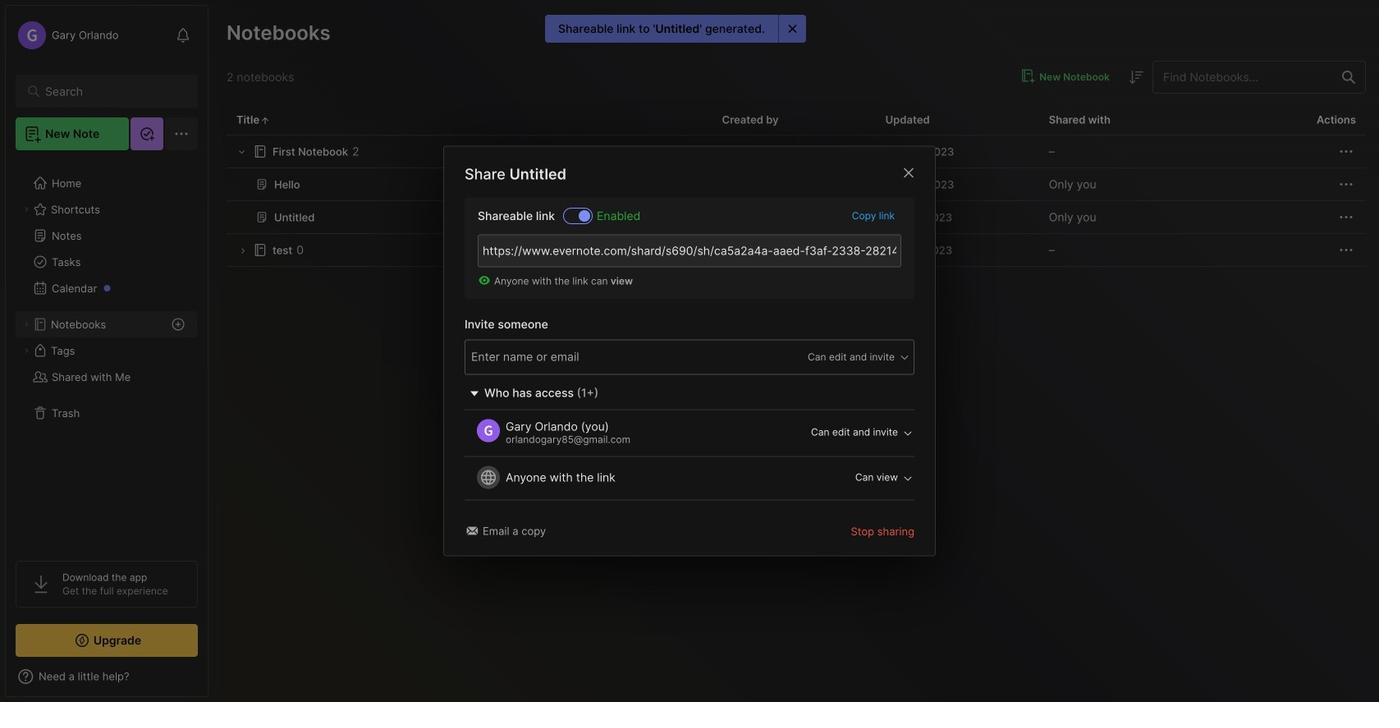 Task type: locate. For each thing, give the bounding box(es) containing it.
tree inside main "element"
[[6, 160, 208, 546]]

None search field
[[45, 81, 176, 101]]

1 row from the top
[[227, 135, 1366, 168]]

Shared URL text field
[[478, 234, 902, 267]]

4 row from the top
[[227, 234, 1366, 267]]

tree
[[6, 160, 208, 546]]

row
[[227, 135, 1366, 168], [227, 168, 1366, 201], [227, 201, 1366, 234], [227, 234, 1366, 267]]

shared link switcher image
[[579, 210, 590, 222]]

none search field inside main "element"
[[45, 81, 176, 101]]

expand notebooks image
[[21, 319, 31, 329]]

row group
[[227, 135, 1366, 267]]

Select permission field
[[777, 350, 911, 365]]

expand tags image
[[21, 346, 31, 356]]

alert
[[545, 15, 806, 43]]

cell
[[712, 168, 876, 200]]

Find Notebooks… text field
[[1154, 64, 1333, 91]]



Task type: vqa. For each thing, say whether or not it's contained in the screenshot.
cell
yes



Task type: describe. For each thing, give the bounding box(es) containing it.
Gary Orlando (you) Access dropdown field
[[780, 425, 914, 440]]

3 row from the top
[[227, 201, 1366, 234]]

main element
[[0, 0, 213, 702]]

Can view field
[[780, 470, 914, 485]]

close image
[[899, 163, 919, 183]]

Search text field
[[45, 84, 176, 99]]

Add tag field
[[470, 348, 667, 366]]

2 row from the top
[[227, 168, 1366, 201]]

arrow image
[[236, 145, 248, 158]]



